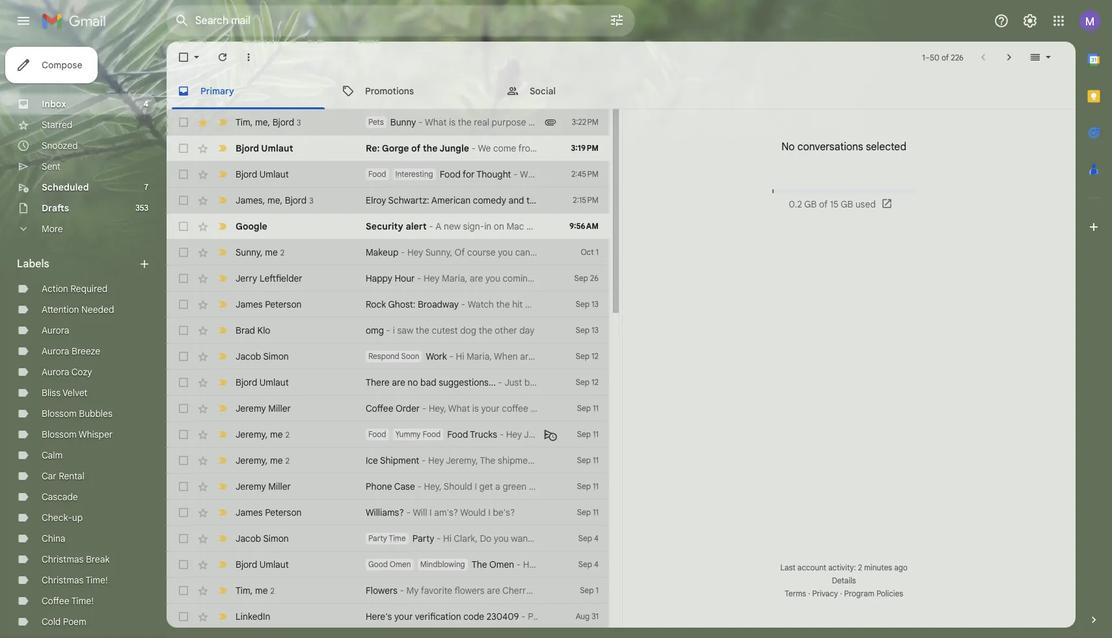 Task type: locate. For each thing, give the bounding box(es) containing it.
are left no
[[392, 377, 405, 389]]

calm link
[[42, 450, 63, 462]]

1 horizontal spatial coffee
[[366, 403, 394, 415]]

row up phone
[[167, 448, 609, 474]]

you left the "coming"
[[486, 273, 501, 284]]

bliss
[[42, 387, 61, 399]]

hey, left should
[[424, 481, 442, 493]]

bad right no
[[421, 377, 437, 389]]

party inside the party time party - hi clark, do you want to come to our party?
[[368, 534, 387, 544]]

0 horizontal spatial happy
[[366, 273, 392, 284]]

12
[[592, 352, 599, 361], [592, 378, 599, 387]]

aurora down the attention
[[42, 325, 69, 337]]

1 vertical spatial james
[[236, 299, 263, 311]]

0 vertical spatial james peterson
[[236, 299, 302, 311]]

0 vertical spatial 12
[[592, 352, 599, 361]]

flowers
[[366, 585, 398, 597]]

row down respond
[[167, 370, 609, 396]]

aurora for aurora 'link'
[[42, 325, 69, 337]]

row down gorge
[[167, 161, 609, 187]]

4 sep 11 from the top
[[577, 482, 599, 492]]

1 vertical spatial jacob
[[236, 533, 261, 545]]

0 vertical spatial sep 13
[[576, 299, 599, 309]]

0 vertical spatial sep 12
[[576, 352, 599, 361]]

umlaut for food for thought
[[260, 169, 289, 180]]

12 for bjord umlaut
[[592, 378, 599, 387]]

1 vertical spatial jacob simon
[[236, 533, 289, 545]]

0 horizontal spatial of
[[411, 143, 421, 154]]

1 simon from the top
[[263, 351, 289, 363]]

food for thought -
[[440, 169, 520, 180]]

bjord for 18th row from the bottom
[[236, 169, 257, 180]]

1 vertical spatial simon
[[263, 533, 289, 545]]

0 vertical spatial christmas
[[42, 554, 84, 566]]

0 vertical spatial simon
[[263, 351, 289, 363]]

jeremy miller for phone case
[[236, 481, 291, 493]]

i left be's?
[[488, 507, 491, 519]]

alert
[[406, 221, 427, 232]]

google
[[236, 221, 267, 232]]

1 gb from the left
[[805, 199, 817, 210]]

coffee
[[366, 403, 394, 415], [42, 596, 69, 607]]

food left for
[[440, 169, 461, 180]]

jeremy miller
[[236, 403, 291, 415], [236, 481, 291, 493]]

happy left the sep 26
[[546, 273, 573, 284]]

jeremy miller for coffee order
[[236, 403, 291, 415]]

row containing linkedin
[[167, 604, 609, 630]]

1 horizontal spatial bad
[[525, 377, 541, 389]]

row up yummy
[[167, 396, 629, 422]]

1 jacob from the top
[[236, 351, 261, 363]]

details link
[[832, 576, 856, 586]]

scheduled link
[[42, 182, 89, 193]]

2 christmas from the top
[[42, 575, 84, 587]]

sep for rock ghost: broadway -
[[576, 299, 590, 309]]

0 vertical spatial are
[[470, 273, 483, 284]]

2 for makeup -
[[280, 248, 285, 257]]

0 vertical spatial 4
[[144, 99, 148, 109]]

coffee inside no conversations selected main content
[[366, 403, 394, 415]]

sep for omg - i saw the cutest dog the other day
[[576, 326, 590, 335]]

party left time
[[368, 534, 387, 544]]

whisper
[[79, 429, 113, 441]]

3:19 pm
[[571, 143, 599, 153]]

2 horizontal spatial i
[[488, 507, 491, 519]]

food left 'trucks'
[[447, 429, 468, 441]]

1 vertical spatial 3
[[309, 196, 314, 205]]

umlaut
[[261, 143, 293, 154], [260, 169, 289, 180], [260, 377, 289, 389], [260, 559, 289, 571]]

0 vertical spatial jeremy , me 2
[[236, 429, 290, 440]]

4 bjord umlaut from the top
[[236, 559, 289, 571]]

0 vertical spatial of
[[942, 52, 949, 62]]

1 vertical spatial hey,
[[424, 481, 442, 493]]

gb
[[805, 199, 817, 210], [841, 199, 854, 210]]

0 horizontal spatial omen
[[390, 560, 411, 570]]

christmas down china
[[42, 554, 84, 566]]

omen right good
[[390, 560, 411, 570]]

umlaut for -
[[261, 143, 293, 154]]

-
[[419, 117, 423, 128], [472, 143, 476, 154], [514, 169, 518, 180], [429, 221, 433, 232], [401, 247, 405, 258], [417, 273, 421, 284], [461, 299, 466, 311], [386, 325, 391, 337], [449, 351, 454, 363], [498, 377, 502, 389], [422, 403, 426, 415], [500, 429, 504, 441], [422, 455, 426, 467], [418, 481, 422, 493], [406, 507, 411, 519], [437, 533, 441, 545], [517, 559, 521, 571], [400, 585, 404, 597], [522, 611, 526, 623]]

4 11 from the top
[[593, 482, 599, 492]]

0.2 gb of 15 gb used
[[789, 199, 876, 210]]

come
[[544, 533, 567, 545]]

promotions
[[365, 85, 414, 97]]

2 vertical spatial 1
[[596, 586, 599, 596]]

1 horizontal spatial gb
[[841, 199, 854, 210]]

oct 1
[[581, 247, 599, 257]]

2 jacob from the top
[[236, 533, 261, 545]]

simon up tim , me 2
[[263, 533, 289, 545]]

writer.
[[568, 195, 593, 206]]

of for the
[[411, 143, 421, 154]]

i right will
[[430, 507, 432, 519]]

cold poem
[[42, 617, 86, 628]]

1 vertical spatial 1
[[596, 247, 599, 257]]

broadway
[[418, 299, 459, 311]]

james peterson for williams?
[[236, 507, 302, 519]]

bad right the just
[[525, 377, 541, 389]]

umlaut up tim , me 2
[[260, 559, 289, 571]]

social tab
[[496, 73, 660, 109]]

1 miller from the top
[[268, 403, 291, 415]]

sep 11 down regards,
[[577, 430, 599, 439]]

2 13 from the top
[[592, 326, 599, 335]]

3 11 from the top
[[593, 456, 599, 465]]

11 for hey, should i get a green or blue phone case? thanks, jer
[[593, 482, 599, 492]]

sep for flowers -
[[580, 586, 594, 596]]

row containing jerry leftfielder
[[167, 266, 609, 292]]

3 inside tim , me , bjord 3
[[297, 118, 301, 127]]

6 row from the top
[[167, 240, 609, 266]]

1 vertical spatial jeremy miller
[[236, 481, 291, 493]]

1 vertical spatial peterson
[[265, 507, 302, 519]]

0 vertical spatial hey,
[[429, 403, 446, 415]]

0 vertical spatial james
[[236, 194, 263, 206]]

refresh image
[[216, 51, 229, 64]]

1 · from the left
[[809, 589, 811, 599]]

simon down klo
[[263, 351, 289, 363]]

0 horizontal spatial i
[[430, 507, 432, 519]]

sep for happy hour - hey maria, are you coming to happy hour?
[[575, 273, 588, 283]]

3 sep 11 from the top
[[577, 456, 599, 465]]

settings image
[[1023, 13, 1038, 29]]

3 row from the top
[[167, 161, 609, 187]]

2 vertical spatial james
[[236, 507, 263, 519]]

1 vertical spatial of
[[411, 143, 421, 154]]

·
[[809, 589, 811, 599], [840, 589, 843, 599]]

car rental link
[[42, 471, 84, 482]]

umlaut down tim , me , bjord 3
[[261, 143, 293, 154]]

code
[[464, 611, 484, 623]]

3 james from the top
[[236, 507, 263, 519]]

3 inside james , me , bjord 3
[[309, 196, 314, 205]]

1 right oct
[[596, 247, 599, 257]]

0 vertical spatial 1
[[923, 52, 925, 62]]

3 aurora from the top
[[42, 367, 69, 378]]

are right the maria,
[[470, 273, 483, 284]]

christmas up the coffee time! link
[[42, 575, 84, 587]]

2 james from the top
[[236, 299, 263, 311]]

coffee time! link
[[42, 596, 94, 607]]

2 vertical spatial aurora
[[42, 367, 69, 378]]

0 vertical spatial 13
[[592, 299, 599, 309]]

used
[[856, 199, 876, 210]]

1 12 from the top
[[592, 352, 599, 361]]

9 row from the top
[[167, 318, 609, 344]]

1 up 31
[[596, 586, 599, 596]]

security
[[366, 221, 404, 232]]

rock ghost: broadway -
[[366, 299, 468, 311]]

bjord umlaut for the omen
[[236, 559, 289, 571]]

sep 11 right blue
[[577, 482, 599, 492]]

2 inside sunny , me 2
[[280, 248, 285, 257]]

1 jeremy miller from the top
[[236, 403, 291, 415]]

inbox
[[42, 98, 66, 110]]

aurora for aurora cozy
[[42, 367, 69, 378]]

food up ice
[[368, 430, 386, 439]]

1 vertical spatial jeremy , me 2
[[236, 455, 290, 466]]

- left the just
[[498, 377, 502, 389]]

jacob for party
[[236, 533, 261, 545]]

inbox link
[[42, 98, 66, 110]]

row containing james
[[167, 187, 609, 214]]

1 sep 12 from the top
[[576, 352, 599, 361]]

0 vertical spatial tim
[[236, 116, 250, 128]]

sep 11 for will i am's? would i be's?
[[577, 508, 599, 518]]

2 peterson from the top
[[265, 507, 302, 519]]

row containing sunny
[[167, 240, 609, 266]]

bad
[[421, 377, 437, 389], [525, 377, 541, 389]]

row up time
[[167, 500, 609, 526]]

0 vertical spatial coffee
[[366, 403, 394, 415]]

353
[[136, 203, 148, 213]]

row up ice shipment - in the bottom left of the page
[[167, 422, 609, 448]]

1 bjord umlaut from the top
[[236, 143, 293, 154]]

aurora up bliss on the left bottom of page
[[42, 367, 69, 378]]

11 right order?
[[593, 404, 599, 413]]

and
[[509, 195, 524, 206]]

sep 13
[[576, 299, 599, 309], [576, 326, 599, 335]]

sent link
[[42, 161, 60, 173]]

1 row from the top
[[167, 109, 609, 135]]

1 jacob simon from the top
[[236, 351, 289, 363]]

time! up poem at the left bottom of the page
[[71, 596, 94, 607]]

of left 15 in the top right of the page
[[819, 199, 828, 210]]

promotions tab
[[331, 73, 495, 109]]

row up security
[[167, 187, 609, 214]]

tim
[[236, 116, 250, 128], [236, 585, 250, 597]]

2 miller from the top
[[268, 481, 291, 493]]

0 horizontal spatial gb
[[805, 199, 817, 210]]

2 jeremy miller from the top
[[236, 481, 291, 493]]

sep 11 up our
[[577, 508, 599, 518]]

- right flowers
[[400, 585, 404, 597]]

2 aurora from the top
[[42, 346, 69, 357]]

1 vertical spatial 13
[[592, 326, 599, 335]]

3 down primary tab
[[297, 118, 301, 127]]

jacob up tim , me 2
[[236, 533, 261, 545]]

1 christmas from the top
[[42, 554, 84, 566]]

drafts
[[42, 202, 69, 214]]

row down the makeup -
[[167, 266, 609, 292]]

13 for rock ghost: broadway -
[[592, 299, 599, 309]]

food trucks -
[[447, 429, 506, 441]]

scheduled
[[42, 182, 89, 193]]

sep 12 for bjord umlaut
[[576, 378, 599, 387]]

sunny
[[236, 246, 260, 258]]

0 vertical spatial time!
[[86, 575, 108, 587]]

jacob simon up tim , me 2
[[236, 533, 289, 545]]

1 sep 4 from the top
[[579, 534, 599, 544]]

2 sep 4 from the top
[[579, 560, 599, 570]]

1 jeremy , me 2 from the top
[[236, 429, 290, 440]]

blossom whisper link
[[42, 429, 113, 441]]

saw
[[397, 325, 414, 337]]

james peterson
[[236, 299, 302, 311], [236, 507, 302, 519]]

to right want
[[534, 533, 542, 545]]

makeup
[[366, 247, 399, 258]]

happy left hour
[[366, 273, 392, 284]]

0 vertical spatial blossom
[[42, 408, 77, 420]]

jacob simon for party
[[236, 533, 289, 545]]

2 sep 12 from the top
[[576, 378, 599, 387]]

· right terms link
[[809, 589, 811, 599]]

1 vertical spatial are
[[392, 377, 405, 389]]

privacy link
[[813, 589, 838, 599]]

1 vertical spatial tim
[[236, 585, 250, 597]]

velvet
[[62, 387, 87, 399]]

1 peterson from the top
[[265, 299, 302, 311]]

row
[[167, 109, 609, 135], [167, 135, 609, 161], [167, 161, 609, 187], [167, 187, 609, 214], [167, 214, 609, 240], [167, 240, 609, 266], [167, 266, 609, 292], [167, 292, 609, 318], [167, 318, 609, 344], [167, 344, 609, 370], [167, 370, 609, 396], [167, 396, 629, 422], [167, 422, 609, 448], [167, 448, 609, 474], [167, 474, 662, 500], [167, 500, 609, 526], [167, 526, 623, 552], [167, 552, 609, 578], [167, 578, 609, 604], [167, 604, 609, 630]]

0 vertical spatial aurora
[[42, 325, 69, 337]]

2 for ice shipment -
[[285, 456, 290, 466]]

row down good omen
[[167, 578, 609, 604]]

2 horizontal spatial of
[[942, 52, 949, 62]]

bjord umlaut down tim , me , bjord 3
[[236, 143, 293, 154]]

gmail image
[[42, 8, 113, 34]]

1 blossom from the top
[[42, 408, 77, 420]]

simon for work
[[263, 351, 289, 363]]

3:22 pm
[[572, 117, 599, 127]]

christmas time! link
[[42, 575, 108, 587]]

tim , me , bjord 3
[[236, 116, 301, 128]]

230409
[[487, 611, 519, 623]]

2 bjord umlaut from the top
[[236, 169, 289, 180]]

of for 15
[[819, 199, 828, 210]]

1 horizontal spatial your
[[481, 403, 500, 415]]

coffee up cold
[[42, 596, 69, 607]]

phone
[[366, 481, 392, 493]]

2 inside tim , me 2
[[271, 586, 275, 596]]

13 for omg - i saw the cutest dog the other day
[[592, 326, 599, 335]]

aug 31
[[576, 612, 599, 622]]

4 inside labels navigation
[[144, 99, 148, 109]]

None search field
[[167, 5, 635, 36]]

0 horizontal spatial bad
[[421, 377, 437, 389]]

7 row from the top
[[167, 266, 609, 292]]

tim for ,
[[236, 116, 250, 128]]

11 down regards,
[[593, 430, 599, 439]]

elroy
[[366, 195, 386, 206]]

5 sep 11 from the top
[[577, 508, 599, 518]]

hey, left what
[[429, 403, 446, 415]]

of right gorge
[[411, 143, 421, 154]]

bjord
[[273, 116, 294, 128], [236, 143, 259, 154], [236, 169, 257, 180], [285, 194, 307, 206], [236, 377, 257, 389], [236, 559, 257, 571]]

me
[[255, 116, 268, 128], [268, 194, 280, 206], [265, 246, 278, 258], [270, 429, 283, 440], [270, 455, 283, 466], [255, 585, 268, 597]]

yummy
[[396, 430, 421, 439]]

1 vertical spatial blossom
[[42, 429, 77, 441]]

0 horizontal spatial 3
[[297, 118, 301, 127]]

sep 11 up case?
[[577, 456, 599, 465]]

50
[[930, 52, 940, 62]]

0 vertical spatial sep 4
[[579, 534, 599, 544]]

11 for will i am's? would i be's?
[[593, 508, 599, 518]]

1 vertical spatial time!
[[71, 596, 94, 607]]

1 vertical spatial sep 12
[[576, 378, 599, 387]]

1 horizontal spatial of
[[819, 199, 828, 210]]

row up respond
[[167, 318, 609, 344]]

jacob simon down klo
[[236, 351, 289, 363]]

1 horizontal spatial 3
[[309, 196, 314, 205]]

- right alert on the left top of page
[[429, 221, 433, 232]]

of right 50
[[942, 52, 949, 62]]

0 vertical spatial jacob simon
[[236, 351, 289, 363]]

last
[[781, 563, 796, 573]]

terms
[[785, 589, 807, 599]]

your right is
[[481, 403, 500, 415]]

cascade link
[[42, 492, 78, 503]]

you
[[486, 273, 501, 284], [494, 533, 509, 545]]

2 gb from the left
[[841, 199, 854, 210]]

miller for coffee
[[268, 403, 291, 415]]

0 horizontal spatial ·
[[809, 589, 811, 599]]

17 row from the top
[[167, 526, 623, 552]]

1 vertical spatial sep 13
[[576, 326, 599, 335]]

1 horizontal spatial are
[[470, 273, 483, 284]]

row up 'flowers -'
[[167, 552, 609, 578]]

of
[[942, 52, 949, 62], [411, 143, 421, 154], [819, 199, 828, 210]]

2 james peterson from the top
[[236, 507, 302, 519]]

5 row from the top
[[167, 214, 609, 240]]

· down "details"
[[840, 589, 843, 599]]

coffee for coffee order - hey, what is your coffee order? regards, jeremy
[[366, 403, 394, 415]]

sep 12 for jacob simon
[[576, 352, 599, 361]]

1 horizontal spatial omen
[[490, 559, 514, 571]]

aurora breeze
[[42, 346, 100, 357]]

cascade
[[42, 492, 78, 503]]

miller for phone
[[268, 481, 291, 493]]

you right do
[[494, 533, 509, 545]]

1
[[923, 52, 925, 62], [596, 247, 599, 257], [596, 586, 599, 596]]

main menu image
[[16, 13, 31, 29]]

3 bjord umlaut from the top
[[236, 377, 289, 389]]

tab list
[[1076, 42, 1113, 592], [167, 73, 1076, 109]]

1 vertical spatial james peterson
[[236, 507, 302, 519]]

labels heading
[[17, 258, 138, 271]]

1 vertical spatial christmas
[[42, 575, 84, 587]]

jacob down brad
[[236, 351, 261, 363]]

11 for hey, what is your coffee order? regards, jeremy
[[593, 404, 599, 413]]

umlaut for the omen
[[260, 559, 289, 571]]

jacob for work
[[236, 351, 261, 363]]

13 row from the top
[[167, 422, 609, 448]]

tim up linkedin at the left of the page
[[236, 585, 250, 597]]

omen for the
[[490, 559, 514, 571]]

compose
[[42, 59, 82, 71]]

1 horizontal spatial happy
[[546, 273, 573, 284]]

yummy food
[[396, 430, 441, 439]]

2 12 from the top
[[592, 378, 599, 387]]

1 vertical spatial miller
[[268, 481, 291, 493]]

1 james peterson from the top
[[236, 299, 302, 311]]

1 sep 11 from the top
[[577, 404, 599, 413]]

hey,
[[429, 403, 446, 415], [424, 481, 442, 493]]

1 vertical spatial your
[[394, 611, 413, 623]]

row up i
[[167, 292, 609, 318]]

1 bad from the left
[[421, 377, 437, 389]]

None checkbox
[[177, 51, 190, 64], [177, 142, 190, 155], [177, 194, 190, 207], [177, 220, 190, 233], [177, 246, 190, 259], [177, 272, 190, 285], [177, 428, 190, 441], [177, 454, 190, 467], [177, 480, 190, 493], [177, 533, 190, 546], [177, 585, 190, 598], [177, 51, 190, 64], [177, 142, 190, 155], [177, 194, 190, 207], [177, 220, 190, 233], [177, 246, 190, 259], [177, 272, 190, 285], [177, 428, 190, 441], [177, 454, 190, 467], [177, 480, 190, 493], [177, 533, 190, 546], [177, 585, 190, 598]]

2 vertical spatial 4
[[594, 560, 599, 570]]

jeremy , me 2 for -
[[236, 455, 290, 466]]

to left our
[[570, 533, 578, 545]]

case?
[[589, 481, 613, 493]]

hey, for hey, what is your coffee order? regards, jeremy
[[429, 403, 446, 415]]

2 for flowers -
[[271, 586, 275, 596]]

no
[[408, 377, 418, 389]]

linkedin
[[236, 611, 270, 623]]

4 row from the top
[[167, 187, 609, 214]]

1 for sep 1
[[596, 586, 599, 596]]

blossom down bliss velvet link
[[42, 408, 77, 420]]

0 horizontal spatial coffee
[[42, 596, 69, 607]]

2 sep 13 from the top
[[576, 326, 599, 335]]

- right shipment
[[422, 455, 426, 467]]

row up will
[[167, 474, 662, 500]]

None checkbox
[[177, 116, 190, 129], [177, 168, 190, 181], [177, 298, 190, 311], [177, 324, 190, 337], [177, 350, 190, 363], [177, 376, 190, 389], [177, 402, 190, 415], [177, 506, 190, 520], [177, 559, 190, 572], [177, 611, 190, 624], [177, 116, 190, 129], [177, 168, 190, 181], [177, 298, 190, 311], [177, 324, 190, 337], [177, 350, 190, 363], [177, 376, 190, 389], [177, 402, 190, 415], [177, 506, 190, 520], [177, 559, 190, 572], [177, 611, 190, 624]]

5 11 from the top
[[593, 508, 599, 518]]

coffee inside labels navigation
[[42, 596, 69, 607]]

james , me , bjord 3
[[236, 194, 314, 206]]

1 vertical spatial aurora
[[42, 346, 69, 357]]

2 blossom from the top
[[42, 429, 77, 441]]

1 11 from the top
[[593, 404, 599, 413]]

umlaut up james , me , bjord 3
[[260, 169, 289, 180]]

10 row from the top
[[167, 344, 609, 370]]

there are no bad suggestions... - just bad ideas
[[366, 377, 565, 389]]

11 up case?
[[593, 456, 599, 465]]

jeremy
[[236, 403, 266, 415], [599, 403, 629, 415], [236, 429, 265, 440], [236, 455, 265, 466], [236, 481, 266, 493]]

2 jeremy , me 2 from the top
[[236, 455, 290, 466]]

advanced search options image
[[604, 7, 630, 33]]

hi
[[443, 533, 452, 545]]

2 vertical spatial of
[[819, 199, 828, 210]]

sunny , me 2
[[236, 246, 285, 258]]

sep 11 right order?
[[577, 404, 599, 413]]

1 horizontal spatial ·
[[840, 589, 843, 599]]

re: gorge of the jungle -
[[366, 143, 478, 154]]

0 vertical spatial jacob
[[236, 351, 261, 363]]

2 tim from the top
[[236, 585, 250, 597]]

1 13 from the top
[[592, 299, 599, 309]]

2 jacob simon from the top
[[236, 533, 289, 545]]

food right yummy
[[423, 430, 441, 439]]

food down the re:
[[368, 169, 386, 179]]

12 row from the top
[[167, 396, 629, 422]]

check-up
[[42, 512, 83, 524]]

blossom for blossom whisper
[[42, 429, 77, 441]]

3 left elroy
[[309, 196, 314, 205]]

sep 4 right the come
[[579, 534, 599, 544]]

row up the makeup -
[[167, 214, 609, 240]]

1 vertical spatial 4
[[594, 534, 599, 544]]

row down 'flowers -'
[[167, 604, 609, 630]]

clark,
[[454, 533, 478, 545]]

row down security
[[167, 240, 609, 266]]

1 tim from the top
[[236, 116, 250, 128]]

20 row from the top
[[167, 604, 609, 630]]

sep 4 down our
[[579, 560, 599, 570]]

0 horizontal spatial party
[[368, 534, 387, 544]]

1 vertical spatial coffee
[[42, 596, 69, 607]]

row down pets bunny -
[[167, 135, 609, 161]]

1 left 50
[[923, 52, 925, 62]]

peterson for williams?
[[265, 507, 302, 519]]

christmas for christmas break
[[42, 554, 84, 566]]

your right here's
[[394, 611, 413, 623]]

0 vertical spatial miller
[[268, 403, 291, 415]]

1 vertical spatial sep 4
[[579, 560, 599, 570]]

blossom up calm 'link'
[[42, 429, 77, 441]]

0 vertical spatial jeremy miller
[[236, 403, 291, 415]]

bjord for 18th row
[[236, 559, 257, 571]]

gb right 0.2
[[805, 199, 817, 210]]

1 vertical spatial 12
[[592, 378, 599, 387]]

umlaut down klo
[[260, 377, 289, 389]]

1 aurora from the top
[[42, 325, 69, 337]]

2 simon from the top
[[263, 533, 289, 545]]

row up gorge
[[167, 109, 609, 135]]

1 sep 13 from the top
[[576, 299, 599, 309]]

check-
[[42, 512, 72, 524]]

i left get
[[475, 481, 477, 493]]

sep for coffee order - hey, what is your coffee order? regards, jeremy
[[577, 404, 591, 413]]

the
[[472, 559, 487, 571]]

0 vertical spatial 3
[[297, 118, 301, 127]]

2
[[280, 248, 285, 257], [285, 430, 290, 440], [285, 456, 290, 466], [858, 563, 863, 573], [271, 586, 275, 596]]

bjord umlaut down klo
[[236, 377, 289, 389]]

leftfielder
[[260, 273, 302, 284]]

0 vertical spatial peterson
[[265, 299, 302, 311]]



Task type: vqa. For each thing, say whether or not it's contained in the screenshot.
Party JACOB
yes



Task type: describe. For each thing, give the bounding box(es) containing it.
26
[[590, 273, 599, 283]]

aug
[[576, 612, 590, 622]]

bunny
[[390, 117, 416, 128]]

- right 230409
[[522, 611, 526, 623]]

account
[[798, 563, 827, 573]]

3 for tim
[[297, 118, 301, 127]]

1 happy from the left
[[366, 273, 392, 284]]

- left i
[[386, 325, 391, 337]]

oct
[[581, 247, 594, 257]]

the right saw
[[416, 325, 430, 337]]

sep 11 for hey, should i get a green or blue phone case? thanks, jer
[[577, 482, 599, 492]]

coffee
[[502, 403, 529, 415]]

sep 26
[[575, 273, 599, 283]]

0 horizontal spatial your
[[394, 611, 413, 623]]

labels
[[17, 258, 49, 271]]

- right thought
[[514, 169, 518, 180]]

jerry
[[236, 273, 257, 284]]

bubbles
[[79, 408, 112, 420]]

trucks
[[470, 429, 497, 441]]

snoozed
[[42, 140, 78, 152]]

the right dog
[[479, 325, 493, 337]]

thanks,
[[615, 481, 647, 493]]

verification
[[415, 611, 461, 623]]

time! for christmas time!
[[86, 575, 108, 587]]

12 for jacob simon
[[592, 352, 599, 361]]

cold
[[42, 617, 61, 628]]

be's?
[[493, 507, 515, 519]]

christmas time!
[[42, 575, 108, 587]]

older image
[[1003, 51, 1016, 64]]

18 row from the top
[[167, 552, 609, 578]]

1 50 of 226
[[923, 52, 964, 62]]

phone
[[560, 481, 587, 493]]

the left jungle
[[423, 143, 438, 154]]

hey, for hey, should i get a green or blue phone case? thanks, jer
[[424, 481, 442, 493]]

row containing brad klo
[[167, 318, 609, 344]]

Search mail text field
[[195, 14, 573, 27]]

row containing google
[[167, 214, 609, 240]]

cozy
[[71, 367, 92, 378]]

2 bad from the left
[[525, 377, 541, 389]]

omg
[[366, 325, 384, 337]]

support image
[[994, 13, 1010, 29]]

- right bunny on the left of the page
[[419, 117, 423, 128]]

more
[[42, 223, 63, 235]]

china link
[[42, 533, 65, 545]]

0 vertical spatial you
[[486, 273, 501, 284]]

bjord umlaut for -
[[236, 143, 293, 154]]

the omen -
[[472, 559, 523, 571]]

no conversations selected main content
[[167, 42, 1076, 639]]

2 inside last account activity: 2 minutes ago details terms · privacy · program policies
[[858, 563, 863, 573]]

- right 'trucks'
[[500, 429, 504, 441]]

or
[[529, 481, 538, 493]]

blossom bubbles link
[[42, 408, 112, 420]]

aurora for aurora breeze
[[42, 346, 69, 357]]

order
[[396, 403, 420, 415]]

rock
[[366, 299, 386, 311]]

- right the work
[[449, 351, 454, 363]]

omg - i saw the cutest dog the other day
[[366, 325, 535, 337]]

drafts link
[[42, 202, 69, 214]]

hour?
[[575, 273, 600, 284]]

james for rock ghost: broadway -
[[236, 299, 263, 311]]

1 horizontal spatial i
[[475, 481, 477, 493]]

calm
[[42, 450, 63, 462]]

coffee order - hey, what is your coffee order? regards, jeremy
[[366, 403, 629, 415]]

follow link to manage storage image
[[881, 198, 894, 211]]

bjord for tenth row from the bottom
[[236, 377, 257, 389]]

toggle split pane mode image
[[1029, 51, 1042, 64]]

- right order
[[422, 403, 426, 415]]

schwartz:
[[388, 195, 429, 206]]

15 row from the top
[[167, 474, 662, 500]]

2 · from the left
[[840, 589, 843, 599]]

- left 'hey'
[[417, 273, 421, 284]]

is
[[473, 403, 479, 415]]

social
[[530, 85, 556, 97]]

14 row from the top
[[167, 448, 609, 474]]

sep for williams? - will i am's? would i be's?
[[577, 508, 591, 518]]

labels navigation
[[0, 42, 167, 639]]

peterson for rock
[[265, 299, 302, 311]]

attention
[[42, 304, 79, 316]]

primary
[[201, 85, 234, 97]]

aurora breeze link
[[42, 346, 100, 357]]

8 row from the top
[[167, 292, 609, 318]]

car rental
[[42, 471, 84, 482]]

elroy schwartz: american comedy and television writer.
[[366, 195, 593, 206]]

china
[[42, 533, 65, 545]]

program
[[845, 589, 875, 599]]

omen for good
[[390, 560, 411, 570]]

primary tab
[[167, 73, 330, 109]]

aurora cozy
[[42, 367, 92, 378]]

0 horizontal spatial are
[[392, 377, 405, 389]]

search mail image
[[171, 9, 194, 33]]

more image
[[242, 51, 255, 64]]

jer
[[649, 481, 662, 493]]

226
[[951, 52, 964, 62]]

james for williams? - will i am's? would i be's?
[[236, 507, 263, 519]]

simon for party
[[263, 533, 289, 545]]

- left will
[[406, 507, 411, 519]]

19 row from the top
[[167, 578, 609, 604]]

flowers -
[[366, 585, 407, 597]]

ice
[[366, 455, 378, 467]]

bjord umlaut for food for thought
[[236, 169, 289, 180]]

coffee time!
[[42, 596, 94, 607]]

- down want
[[517, 559, 521, 571]]

sep for there are no bad suggestions... - just bad ideas
[[576, 378, 590, 387]]

sep for phone case - hey, should i get a green or blue phone case? thanks, jer
[[577, 482, 591, 492]]

re:
[[366, 143, 380, 154]]

ideas
[[543, 377, 565, 389]]

hey
[[424, 273, 440, 284]]

1 for oct 1
[[596, 247, 599, 257]]

bjord for second row from the top of the no conversations selected main content
[[236, 143, 259, 154]]

poem
[[63, 617, 86, 628]]

interesting
[[396, 169, 433, 179]]

ghost:
[[388, 299, 416, 311]]

- right jungle
[[472, 143, 476, 154]]

3 for james
[[309, 196, 314, 205]]

1 james from the top
[[236, 194, 263, 206]]

- right makeup
[[401, 247, 405, 258]]

snoozed link
[[42, 140, 78, 152]]

work
[[426, 351, 447, 363]]

blossom for blossom bubbles
[[42, 408, 77, 420]]

cold poem link
[[42, 617, 86, 628]]

attention needed link
[[42, 304, 114, 316]]

sep 13 for rock ghost: broadway -
[[576, 299, 599, 309]]

sep 13 for omg - i saw the cutest dog the other day
[[576, 326, 599, 335]]

1 vertical spatial you
[[494, 533, 509, 545]]

good
[[368, 560, 388, 570]]

to right the "coming"
[[536, 273, 544, 284]]

2:45 pm
[[572, 169, 599, 179]]

for
[[463, 169, 475, 180]]

there
[[366, 377, 390, 389]]

7
[[144, 182, 148, 192]]

day
[[520, 325, 535, 337]]

- left hi at the left
[[437, 533, 441, 545]]

31
[[592, 612, 599, 622]]

a
[[495, 481, 501, 493]]

phone case - hey, should i get a green or blue phone case? thanks, jer
[[366, 481, 662, 493]]

- right case
[[418, 481, 422, 493]]

suggestions...
[[439, 377, 496, 389]]

order?
[[531, 403, 558, 415]]

16 row from the top
[[167, 500, 609, 526]]

jacob simon for work
[[236, 351, 289, 363]]

makeup -
[[366, 247, 408, 258]]

terms link
[[785, 589, 807, 599]]

christmas break link
[[42, 554, 110, 566]]

required
[[71, 283, 108, 295]]

party?
[[597, 533, 623, 545]]

no conversations selected
[[782, 141, 907, 154]]

cutest
[[432, 325, 458, 337]]

of for 226
[[942, 52, 949, 62]]

tim for 2
[[236, 585, 250, 597]]

1 horizontal spatial party
[[413, 533, 435, 545]]

would
[[460, 507, 486, 519]]

williams?
[[366, 507, 404, 519]]

2 happy from the left
[[546, 273, 573, 284]]

good omen
[[368, 560, 411, 570]]

pets bunny -
[[368, 117, 425, 128]]

christmas for christmas time!
[[42, 575, 84, 587]]

coffee for coffee time!
[[42, 596, 69, 607]]

2 sep 11 from the top
[[577, 430, 599, 439]]

mindblowing
[[420, 560, 465, 570]]

2 11 from the top
[[593, 430, 599, 439]]

maria,
[[442, 273, 468, 284]]

2 row from the top
[[167, 135, 609, 161]]

sep 11 for hey, what is your coffee order? regards, jeremy
[[577, 404, 599, 413]]

0 vertical spatial your
[[481, 403, 500, 415]]

elroy schwartz: american comedy and television writer. link
[[366, 194, 593, 207]]

sep for ice shipment -
[[577, 456, 591, 465]]

tab list containing primary
[[167, 73, 1076, 109]]

breeze
[[72, 346, 100, 357]]

more button
[[0, 219, 156, 240]]

- right broadway
[[461, 299, 466, 311]]

jeremy , me 2 for food trucks
[[236, 429, 290, 440]]

time! for coffee time!
[[71, 596, 94, 607]]

11 row from the top
[[167, 370, 609, 396]]

james peterson for rock
[[236, 299, 302, 311]]



